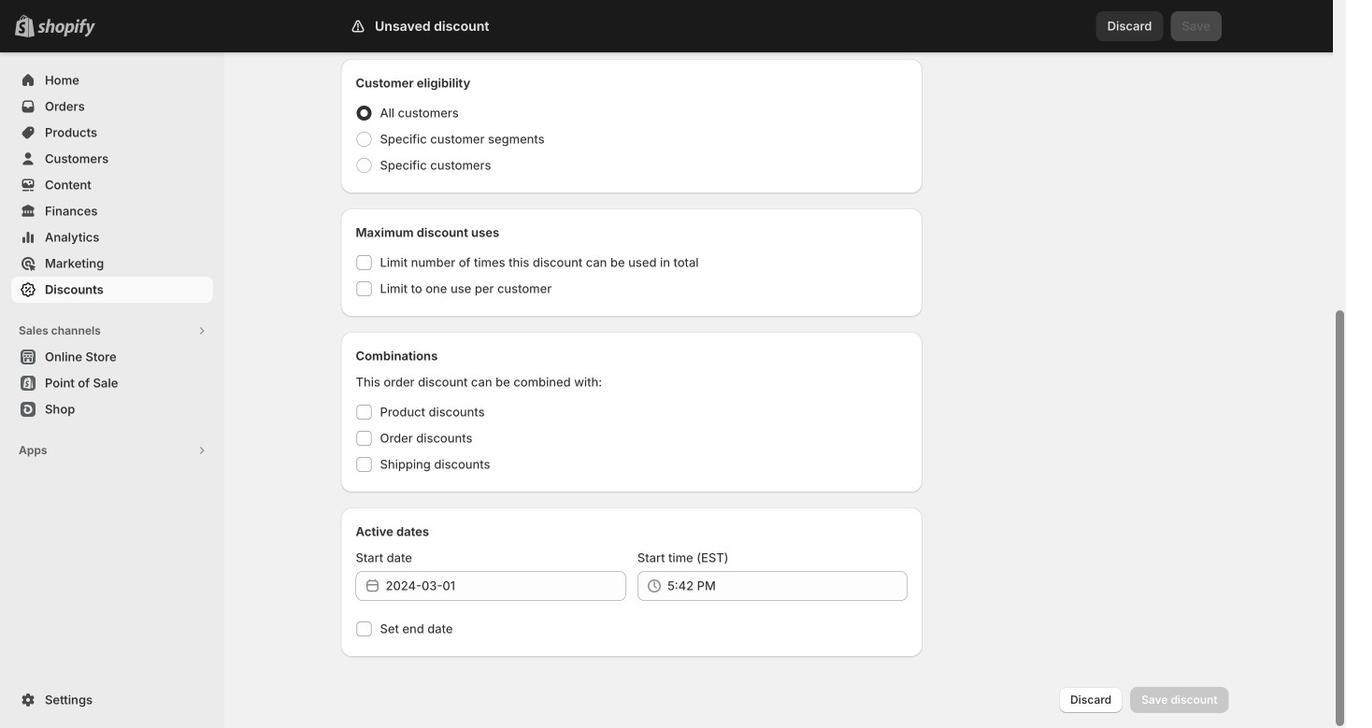 Task type: vqa. For each thing, say whether or not it's contained in the screenshot.
ENTER TIME text box
yes



Task type: describe. For each thing, give the bounding box(es) containing it.
YYYY-MM-DD text field
[[386, 571, 626, 601]]



Task type: locate. For each thing, give the bounding box(es) containing it.
shopify image
[[37, 18, 95, 37]]

Enter time text field
[[667, 571, 908, 601]]



